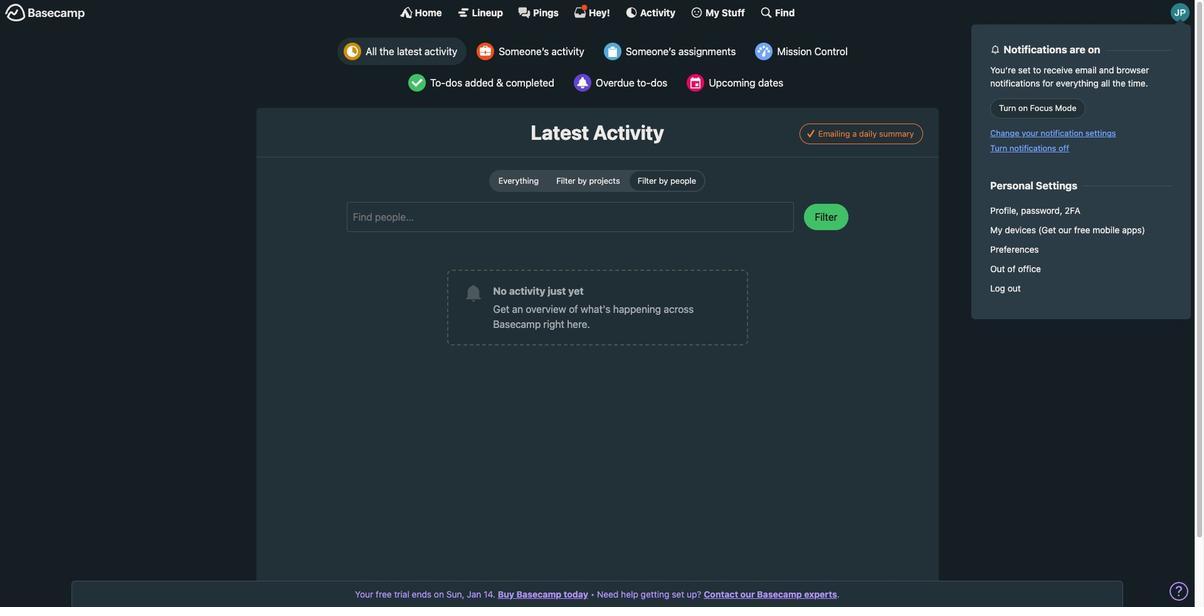 Task type: locate. For each thing, give the bounding box(es) containing it.
my for my devices (get our free mobile apps)
[[991, 225, 1003, 235]]

off
[[1059, 143, 1070, 153]]

my down profile,
[[991, 225, 1003, 235]]

0 vertical spatial free
[[1075, 225, 1091, 235]]

my left stuff
[[706, 7, 720, 18]]

0 vertical spatial on
[[1088, 43, 1101, 55]]

by for people
[[659, 176, 668, 186]]

dos left added
[[446, 77, 462, 88]]

(get
[[1039, 225, 1057, 235]]

2 vertical spatial on
[[434, 589, 444, 600]]

browser
[[1117, 65, 1150, 75]]

james peterson image
[[1171, 3, 1190, 22]]

contact
[[704, 589, 739, 600]]

someone's up to- on the right of page
[[626, 46, 676, 57]]

to-
[[430, 77, 446, 88]]

2 dos from the left
[[651, 77, 668, 88]]

get an overview of what's happening across basecamp right here.
[[493, 304, 694, 330]]

0 horizontal spatial of
[[569, 304, 578, 315]]

settings
[[1086, 128, 1117, 138]]

by
[[578, 176, 587, 186], [659, 176, 668, 186]]

activity up reports icon
[[552, 46, 585, 57]]

1 vertical spatial of
[[569, 304, 578, 315]]

0 vertical spatial the
[[380, 46, 394, 57]]

1 horizontal spatial set
[[1019, 65, 1031, 75]]

are
[[1070, 43, 1086, 55]]

daily
[[859, 128, 877, 138]]

1 by from the left
[[578, 176, 587, 186]]

of
[[1008, 264, 1016, 274], [569, 304, 578, 315]]

experts
[[805, 589, 838, 600]]

out of office
[[991, 264, 1042, 274]]

notifications down you're
[[991, 78, 1041, 88]]

1 horizontal spatial our
[[1059, 225, 1072, 235]]

notification
[[1041, 128, 1084, 138]]

turn up change
[[999, 103, 1017, 113]]

by left projects
[[578, 176, 587, 186]]

to
[[1034, 65, 1042, 75]]

1 vertical spatial my
[[991, 225, 1003, 235]]

0 horizontal spatial dos
[[446, 77, 462, 88]]

notifications inside change your notification settings turn notifications off
[[1010, 143, 1057, 153]]

all
[[366, 46, 377, 57]]

1 someone's from the left
[[499, 46, 549, 57]]

out
[[991, 264, 1006, 274]]

filter for filter by projects
[[557, 176, 576, 186]]

1 horizontal spatial free
[[1075, 225, 1091, 235]]

stuff
[[722, 7, 745, 18]]

focus
[[1031, 103, 1053, 113]]

my
[[706, 7, 720, 18], [991, 225, 1003, 235]]

contact our basecamp experts link
[[704, 589, 838, 600]]

personal settings
[[991, 180, 1078, 192]]

0 vertical spatial our
[[1059, 225, 1072, 235]]

todo image
[[408, 74, 426, 92]]

filter activity group
[[489, 170, 706, 192]]

set
[[1019, 65, 1031, 75], [672, 589, 685, 600]]

all the latest activity
[[366, 46, 458, 57]]

activity up someone's assignments link
[[640, 7, 676, 18]]

1 horizontal spatial activity
[[509, 285, 546, 297]]

our right 'contact'
[[741, 589, 755, 600]]

help
[[621, 589, 639, 600]]

1 horizontal spatial on
[[1019, 103, 1028, 113]]

reports image
[[574, 74, 592, 92]]

preferences
[[991, 244, 1039, 255]]

my inside dropdown button
[[706, 7, 720, 18]]

2 horizontal spatial filter
[[815, 211, 838, 223]]

basecamp left experts on the bottom of page
[[757, 589, 802, 600]]

activity down overdue to-dos in the top of the page
[[593, 120, 664, 144]]

turn
[[999, 103, 1017, 113], [991, 143, 1008, 153]]

activity report image
[[344, 43, 361, 60]]

added
[[465, 77, 494, 88]]

0 horizontal spatial on
[[434, 589, 444, 600]]

0 horizontal spatial filter
[[557, 176, 576, 186]]

free
[[1075, 225, 1091, 235], [376, 589, 392, 600]]

notifications are on
[[1004, 43, 1101, 55]]

filter inside button
[[815, 211, 838, 223]]

1 horizontal spatial the
[[1113, 78, 1126, 88]]

1 vertical spatial free
[[376, 589, 392, 600]]

0 horizontal spatial activity
[[425, 46, 458, 57]]

0 horizontal spatial free
[[376, 589, 392, 600]]

buy
[[498, 589, 515, 600]]

2fa
[[1065, 205, 1081, 216]]

someone's activity
[[499, 46, 585, 57]]

1 horizontal spatial someone's
[[626, 46, 676, 57]]

lineup
[[472, 7, 503, 18]]

mission control
[[778, 46, 848, 57]]

to-dos added & completed
[[430, 77, 555, 88]]

happening
[[613, 304, 661, 315]]

2 by from the left
[[659, 176, 668, 186]]

and
[[1100, 65, 1115, 75]]

preferences link
[[984, 240, 1179, 259]]

1 horizontal spatial my
[[991, 225, 1003, 235]]

find button
[[760, 6, 795, 19]]

filter
[[557, 176, 576, 186], [638, 176, 657, 186], [815, 211, 838, 223]]

our right "(get"
[[1059, 225, 1072, 235]]

0 vertical spatial notifications
[[991, 78, 1041, 88]]

1 vertical spatial set
[[672, 589, 685, 600]]

2 horizontal spatial activity
[[552, 46, 585, 57]]

1 horizontal spatial dos
[[651, 77, 668, 88]]

set left up?
[[672, 589, 685, 600]]

0 horizontal spatial my
[[706, 7, 720, 18]]

latest
[[531, 120, 589, 144]]

of up 'here.' on the left of page
[[569, 304, 578, 315]]

on
[[1088, 43, 1101, 55], [1019, 103, 1028, 113], [434, 589, 444, 600]]

1 vertical spatial the
[[1113, 78, 1126, 88]]

0 horizontal spatial our
[[741, 589, 755, 600]]

you're
[[991, 65, 1016, 75]]

the inside you're set to receive     email and browser notifications for     everything     all the time.
[[1113, 78, 1126, 88]]

password,
[[1021, 205, 1063, 216]]

overview
[[526, 304, 566, 315]]

on left the sun,
[[434, 589, 444, 600]]

1 vertical spatial notifications
[[1010, 143, 1057, 153]]

2 someone's from the left
[[626, 46, 676, 57]]

settings
[[1036, 180, 1078, 192]]

our
[[1059, 225, 1072, 235], [741, 589, 755, 600]]

0 vertical spatial activity
[[640, 7, 676, 18]]

on inside button
[[1019, 103, 1028, 113]]

1 vertical spatial activity
[[593, 120, 664, 144]]

free inside main element
[[1075, 225, 1091, 235]]

by left people
[[659, 176, 668, 186]]

just
[[548, 285, 566, 297]]

notifications down your
[[1010, 143, 1057, 153]]

out
[[1008, 283, 1021, 294]]

activity up to-
[[425, 46, 458, 57]]

hey! button
[[574, 4, 610, 19]]

turn down change
[[991, 143, 1008, 153]]

0 vertical spatial set
[[1019, 65, 1031, 75]]

activity for no activity just yet
[[509, 285, 546, 297]]

basecamp
[[493, 319, 541, 330], [517, 589, 562, 600], [757, 589, 802, 600]]

1 horizontal spatial by
[[659, 176, 668, 186]]

1 vertical spatial on
[[1019, 103, 1028, 113]]

1 vertical spatial turn
[[991, 143, 1008, 153]]

activity inside "activity" link
[[640, 7, 676, 18]]

overdue to-dos link
[[568, 69, 677, 97]]

home link
[[400, 6, 442, 19]]

the right all
[[1113, 78, 1126, 88]]

activity for someone's activity
[[552, 46, 585, 57]]

your
[[1022, 128, 1039, 138]]

of inside the get an overview of what's happening across basecamp right here.
[[569, 304, 578, 315]]

apps)
[[1123, 225, 1146, 235]]

0 vertical spatial turn
[[999, 103, 1017, 113]]

mission
[[778, 46, 812, 57]]

my for my stuff
[[706, 7, 720, 18]]

an
[[512, 304, 523, 315]]

all the latest activity link
[[338, 38, 467, 65]]

activity link
[[625, 6, 676, 19]]

1 horizontal spatial filter
[[638, 176, 657, 186]]

activity inside "link"
[[425, 46, 458, 57]]

of right out
[[1008, 264, 1016, 274]]

notifications inside you're set to receive     email and browser notifications for     everything     all the time.
[[991, 78, 1041, 88]]

office
[[1018, 264, 1042, 274]]

activity up an
[[509, 285, 546, 297]]

activity
[[425, 46, 458, 57], [552, 46, 585, 57], [509, 285, 546, 297]]

0 horizontal spatial the
[[380, 46, 394, 57]]

on right are
[[1088, 43, 1101, 55]]

someone's up the completed
[[499, 46, 549, 57]]

0 horizontal spatial someone's
[[499, 46, 549, 57]]

on left focus
[[1019, 103, 1028, 113]]

dos down someone's assignments link
[[651, 77, 668, 88]]

14.
[[484, 589, 496, 600]]

set left to
[[1019, 65, 1031, 75]]

get
[[493, 304, 510, 315]]

free left trial at the bottom left of page
[[376, 589, 392, 600]]

0 horizontal spatial by
[[578, 176, 587, 186]]

Filter by people submit
[[630, 172, 705, 191]]

someone's activity link
[[471, 38, 594, 65]]

0 vertical spatial of
[[1008, 264, 1016, 274]]

the right the all
[[380, 46, 394, 57]]

free up "preferences" link
[[1075, 225, 1091, 235]]

1 horizontal spatial of
[[1008, 264, 1016, 274]]

2 horizontal spatial on
[[1088, 43, 1101, 55]]

0 vertical spatial my
[[706, 7, 720, 18]]

basecamp down an
[[493, 319, 541, 330]]

to-dos added & completed link
[[402, 69, 564, 97]]



Task type: describe. For each thing, give the bounding box(es) containing it.
1 dos from the left
[[446, 77, 462, 88]]

latest activity
[[531, 120, 664, 144]]

turn inside turn on focus mode button
[[999, 103, 1017, 113]]

switch accounts image
[[5, 3, 85, 23]]

for
[[1043, 78, 1054, 88]]

completed
[[506, 77, 555, 88]]

filter by people
[[638, 176, 697, 186]]

log out link
[[984, 279, 1179, 298]]

.
[[838, 589, 840, 600]]

change your notification settings turn notifications off
[[991, 128, 1117, 153]]

someone's for someone's activity
[[499, 46, 549, 57]]

Type the names of people whose activity you'd like to see text field
[[352, 208, 769, 226]]

•
[[591, 589, 595, 600]]

Filter by projects submit
[[548, 172, 628, 191]]

our inside main element
[[1059, 225, 1072, 235]]

overdue
[[596, 77, 635, 88]]

1 vertical spatial our
[[741, 589, 755, 600]]

Everything submit
[[491, 172, 547, 191]]

basecamp inside the get an overview of what's happening across basecamp right here.
[[493, 319, 541, 330]]

mission control link
[[749, 38, 858, 65]]

yet
[[569, 285, 584, 297]]

turn on focus mode button
[[991, 98, 1086, 119]]

sun,
[[447, 589, 465, 600]]

receive
[[1044, 65, 1073, 75]]

my stuff button
[[691, 6, 745, 19]]

the inside "link"
[[380, 46, 394, 57]]

change
[[991, 128, 1020, 138]]

no
[[493, 285, 507, 297]]

time.
[[1129, 78, 1149, 88]]

pings button
[[518, 6, 559, 19]]

emailing
[[819, 128, 851, 138]]

profile, password, 2fa
[[991, 205, 1081, 216]]

what's
[[581, 304, 611, 315]]

overdue to-dos
[[596, 77, 668, 88]]

your free trial ends on sun, jan 14. buy basecamp today • need help getting set up? contact our basecamp experts .
[[355, 589, 840, 600]]

my devices (get our free mobile apps)
[[991, 225, 1146, 235]]

filter by projects
[[557, 176, 620, 186]]

a
[[853, 128, 857, 138]]

hey!
[[589, 7, 610, 18]]

assignment image
[[604, 43, 622, 60]]

profile, password, 2fa link
[[984, 201, 1179, 220]]

filter for filter
[[815, 211, 838, 223]]

dates
[[758, 77, 784, 88]]

set inside you're set to receive     email and browser notifications for     everything     all the time.
[[1019, 65, 1031, 75]]

mobile
[[1093, 225, 1120, 235]]

filter for filter by people
[[638, 176, 657, 186]]

devices
[[1005, 225, 1036, 235]]

to-
[[637, 77, 651, 88]]

emailing a daily summary button
[[800, 124, 923, 144]]

turn on focus mode
[[999, 103, 1077, 113]]

0 horizontal spatial set
[[672, 589, 685, 600]]

notifications
[[1004, 43, 1068, 55]]

out of office link
[[984, 259, 1179, 279]]

no activity just yet
[[493, 285, 584, 297]]

pings
[[533, 7, 559, 18]]

everything
[[1057, 78, 1099, 88]]

log out
[[991, 283, 1021, 294]]

of inside out of office link
[[1008, 264, 1016, 274]]

latest
[[397, 46, 422, 57]]

across
[[664, 304, 694, 315]]

control
[[815, 46, 848, 57]]

filter button
[[805, 204, 849, 230]]

upcoming
[[709, 77, 756, 88]]

upcoming dates
[[709, 77, 784, 88]]

by for projects
[[578, 176, 587, 186]]

turn inside change your notification settings turn notifications off
[[991, 143, 1008, 153]]

someone's for someone's assignments
[[626, 46, 676, 57]]

lineup link
[[457, 6, 503, 19]]

mission control image
[[756, 43, 773, 60]]

someone's assignments link
[[598, 38, 746, 65]]

need
[[597, 589, 619, 600]]

my stuff
[[706, 7, 745, 18]]

up?
[[687, 589, 702, 600]]

ends
[[412, 589, 432, 600]]

schedule image
[[687, 74, 705, 92]]

you're set to receive     email and browser notifications for     everything     all the time.
[[991, 65, 1150, 88]]

mode
[[1056, 103, 1077, 113]]

here.
[[567, 319, 590, 330]]

today
[[564, 589, 588, 600]]

main element
[[0, 0, 1195, 319]]

basecamp right buy
[[517, 589, 562, 600]]

your
[[355, 589, 374, 600]]

change your notification settings link
[[991, 128, 1117, 138]]

everything
[[499, 176, 539, 186]]

person report image
[[477, 43, 495, 60]]

buy basecamp today link
[[498, 589, 588, 600]]

log
[[991, 283, 1006, 294]]

all
[[1102, 78, 1111, 88]]

summary
[[879, 128, 914, 138]]



Task type: vqa. For each thing, say whether or not it's contained in the screenshot.
HAPPENING
yes



